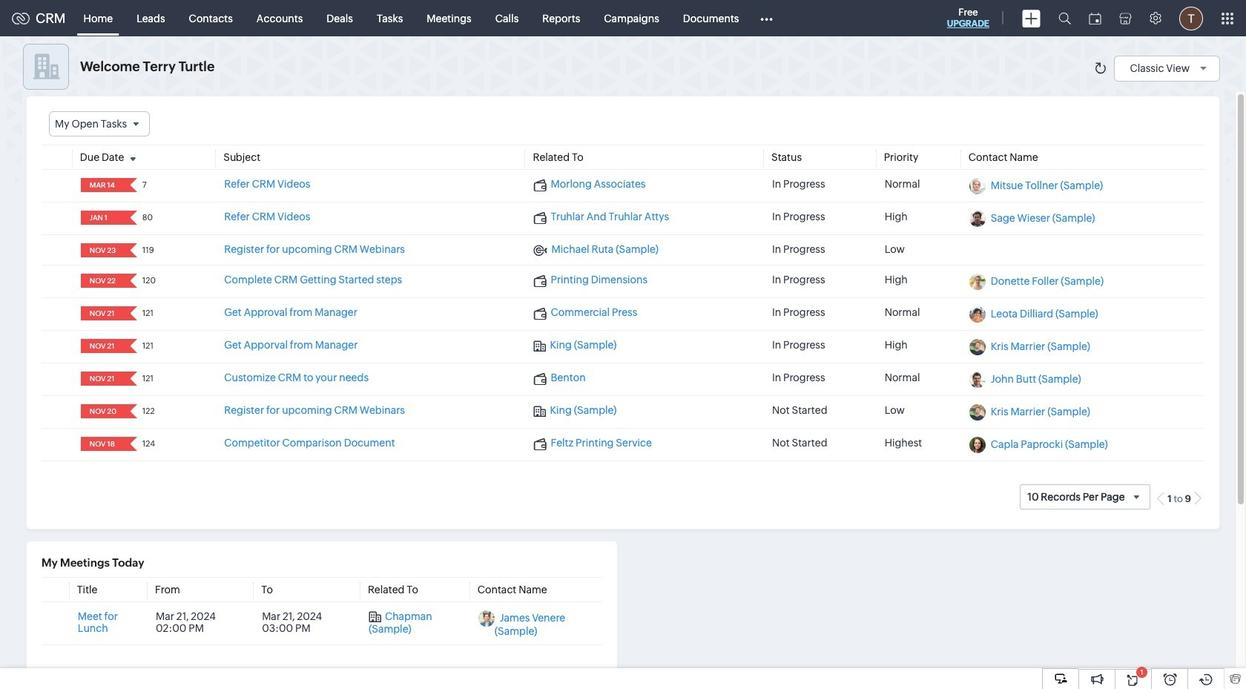 Task type: vqa. For each thing, say whether or not it's contained in the screenshot.
chau-kitzman@noemail.com
no



Task type: locate. For each thing, give the bounding box(es) containing it.
Other Modules field
[[751, 6, 783, 30]]

search image
[[1059, 12, 1071, 24]]

profile element
[[1171, 0, 1212, 36]]

create menu element
[[1014, 0, 1050, 36]]

None field
[[49, 111, 150, 137], [85, 178, 120, 192], [85, 211, 120, 225], [85, 244, 120, 258], [85, 274, 120, 288], [85, 307, 120, 321], [85, 339, 120, 353], [85, 372, 120, 386], [85, 405, 120, 419], [85, 437, 120, 451], [49, 111, 150, 137], [85, 178, 120, 192], [85, 211, 120, 225], [85, 244, 120, 258], [85, 274, 120, 288], [85, 307, 120, 321], [85, 339, 120, 353], [85, 372, 120, 386], [85, 405, 120, 419], [85, 437, 120, 451]]

calendar image
[[1089, 12, 1102, 24]]



Task type: describe. For each thing, give the bounding box(es) containing it.
profile image
[[1180, 6, 1204, 30]]

create menu image
[[1022, 9, 1041, 27]]

search element
[[1050, 0, 1080, 36]]

logo image
[[12, 12, 30, 24]]



